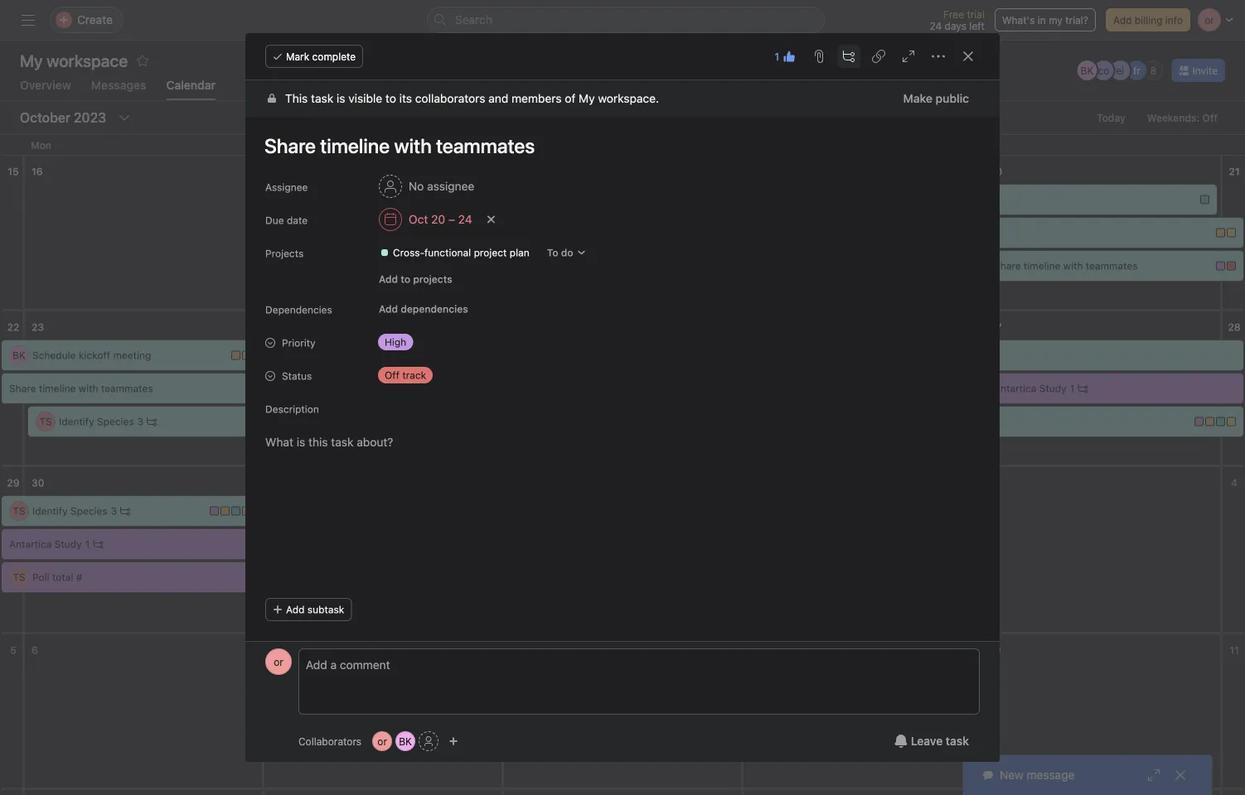 Task type: locate. For each thing, give the bounding box(es) containing it.
0 vertical spatial identify
[[59, 416, 94, 428]]

1 horizontal spatial to
[[401, 274, 410, 285]]

0 vertical spatial or button
[[265, 649, 292, 676]]

0 vertical spatial fr
[[1133, 65, 1141, 76]]

24 inside the 'free trial 24 days left'
[[930, 20, 942, 31]]

27
[[990, 322, 1002, 333]]

share
[[994, 260, 1021, 272], [9, 383, 36, 395]]

species for leftcount icon
[[97, 416, 134, 428]]

billing
[[1135, 14, 1163, 26]]

task left is
[[311, 92, 333, 105]]

october 2023
[[20, 110, 106, 126]]

0 vertical spatial 24
[[930, 20, 942, 31]]

draft a 1
[[275, 350, 316, 361]]

0 vertical spatial 8
[[1150, 65, 1157, 76]]

0 vertical spatial leftcount image
[[1078, 384, 1088, 394]]

bk left co
[[1081, 65, 1094, 76]]

0 vertical spatial to
[[385, 92, 396, 105]]

messages
[[91, 78, 146, 92]]

ts left write
[[279, 605, 291, 617]]

expand new message image
[[1147, 769, 1161, 783]]

tue
[[270, 139, 288, 151]]

or button left "bk" button
[[372, 732, 392, 752]]

1 horizontal spatial antartica
[[994, 383, 1037, 395]]

add left subtask
[[286, 604, 305, 616]]

24 inside main content
[[458, 213, 472, 226]]

species left leftcount icon
[[97, 416, 134, 428]]

weekends: off
[[1147, 112, 1218, 124]]

antartica
[[994, 383, 1037, 395], [9, 539, 52, 550]]

projects
[[265, 248, 304, 259]]

make public button
[[892, 84, 980, 114]]

mon
[[31, 139, 51, 151]]

wed
[[509, 139, 531, 151]]

or button
[[265, 649, 292, 676], [372, 732, 392, 752]]

Task Name text field
[[254, 127, 980, 165]]

copy task link image
[[872, 50, 885, 63]]

trial?
[[1065, 14, 1088, 26]]

1 horizontal spatial bk
[[399, 736, 412, 748]]

weekends: off button
[[1140, 106, 1225, 129]]

add for add subtask
[[286, 604, 305, 616]]

1 vertical spatial bk
[[13, 350, 26, 361]]

this task is visible to its collaborators and members of my workspace.
[[285, 92, 659, 105]]

a
[[326, 605, 332, 617]]

0 horizontal spatial or button
[[265, 649, 292, 676]]

co
[[1098, 65, 1109, 76]]

antartica up poll
[[9, 539, 52, 550]]

1 horizontal spatial 8
[[1150, 65, 1157, 76]]

fr left determine
[[281, 673, 289, 685]]

or button left determine
[[265, 649, 292, 676]]

identify species for leftcount icon
[[59, 416, 134, 428]]

off right weekends:
[[1202, 112, 1218, 124]]

ts
[[39, 416, 52, 428], [13, 506, 25, 517], [13, 572, 25, 584], [279, 605, 291, 617]]

1 horizontal spatial antartica study
[[994, 383, 1067, 395]]

due date
[[265, 215, 308, 226]]

task inside main content
[[311, 92, 333, 105]]

24
[[930, 20, 942, 31], [458, 213, 472, 226]]

task right leave
[[946, 735, 969, 749]]

cross-functional project plan link
[[373, 245, 536, 261]]

0 vertical spatial teammates
[[1086, 260, 1138, 272]]

antartica study up poll
[[9, 539, 82, 550]]

1 vertical spatial antartica study
[[9, 539, 82, 550]]

0 vertical spatial or
[[274, 657, 283, 668]]

oct
[[409, 213, 428, 226]]

or down add subtask button on the left bottom
[[274, 657, 283, 668]]

off track button
[[371, 364, 471, 387]]

0 horizontal spatial 24
[[458, 213, 472, 226]]

bk down 22 in the left top of the page
[[13, 350, 26, 361]]

1 vertical spatial to
[[401, 274, 410, 285]]

0 vertical spatial share
[[994, 260, 1021, 272]]

cross-functional project plan
[[393, 247, 529, 259]]

of
[[565, 92, 576, 105]]

1 horizontal spatial with
[[1063, 260, 1083, 272]]

22
[[7, 322, 19, 333]]

left
[[969, 20, 985, 31]]

high button
[[371, 331, 471, 354]]

1 vertical spatial 8
[[511, 645, 517, 657]]

goal
[[350, 673, 370, 685]]

overview
[[20, 78, 71, 92]]

1 vertical spatial or button
[[372, 732, 392, 752]]

0 vertical spatial antartica
[[994, 383, 1037, 395]]

clear due date image
[[486, 215, 496, 225]]

1 vertical spatial share
[[9, 383, 36, 395]]

bk left add or remove collaborators image
[[399, 736, 412, 748]]

close image
[[1174, 769, 1187, 783]]

identify
[[59, 416, 94, 428], [32, 506, 68, 517]]

0 horizontal spatial timeline
[[39, 383, 76, 395]]

dependencies
[[265, 304, 332, 316]]

2 vertical spatial bk
[[399, 736, 412, 748]]

or left "bk" button
[[377, 736, 387, 748]]

1 horizontal spatial 20
[[990, 166, 1002, 177]]

assignee
[[427, 179, 474, 193]]

identify down 30 at the left of page
[[32, 506, 68, 517]]

1 vertical spatial off
[[385, 370, 400, 381]]

add down cross-
[[379, 274, 398, 285]]

with
[[1063, 260, 1083, 272], [79, 383, 98, 395]]

add subtask image
[[842, 50, 855, 63]]

off left track
[[385, 370, 400, 381]]

search list box
[[427, 7, 825, 33]]

0 horizontal spatial 3
[[111, 506, 117, 517]]

24 left days
[[930, 20, 942, 31]]

ts down 29 in the bottom left of the page
[[13, 506, 25, 517]]

0 vertical spatial antartica study
[[994, 383, 1067, 395]]

leftcount image
[[1078, 384, 1088, 394], [120, 506, 130, 516], [93, 540, 103, 550]]

2 vertical spatial leftcount image
[[93, 540, 103, 550]]

20 down fri
[[990, 166, 1002, 177]]

add left billing at the top right of page
[[1113, 14, 1132, 26]]

off inside popup button
[[385, 370, 400, 381]]

1 horizontal spatial task
[[334, 605, 354, 617]]

1 horizontal spatial timeline
[[1024, 260, 1061, 272]]

to down cross-
[[401, 274, 410, 285]]

complete
[[312, 51, 356, 62]]

task
[[311, 92, 333, 105], [334, 605, 354, 617], [946, 735, 969, 749]]

1 horizontal spatial or
[[377, 736, 387, 748]]

add or remove collaborators image
[[449, 737, 459, 747]]

0 vertical spatial identify species
[[59, 416, 134, 428]]

fr right el at the top of the page
[[1133, 65, 1141, 76]]

2 horizontal spatial leftcount image
[[1078, 384, 1088, 394]]

messages button
[[91, 78, 146, 100]]

is
[[337, 92, 345, 105]]

add for add billing info
[[1113, 14, 1132, 26]]

0 horizontal spatial task
[[311, 92, 333, 105]]

leftcount image for 27
[[1078, 384, 1088, 394]]

total
[[52, 572, 73, 584]]

main content
[[245, 80, 1000, 742]]

write
[[298, 605, 323, 617]]

24 right –
[[458, 213, 472, 226]]

1 vertical spatial task
[[334, 605, 354, 617]]

0 horizontal spatial bk
[[13, 350, 26, 361]]

20 left –
[[431, 213, 445, 226]]

no
[[409, 179, 424, 193]]

0 vertical spatial species
[[97, 416, 134, 428]]

0 horizontal spatial antartica
[[9, 539, 52, 550]]

fri
[[988, 139, 1001, 151]]

species up # on the bottom of page
[[70, 506, 107, 517]]

fr
[[1133, 65, 1141, 76], [281, 673, 289, 685]]

0 horizontal spatial off
[[385, 370, 400, 381]]

to left its
[[385, 92, 396, 105]]

antartica study
[[994, 383, 1067, 395], [9, 539, 82, 550]]

antartica study for 27
[[994, 383, 1067, 395]]

no assignee
[[409, 179, 474, 193]]

2 vertical spatial task
[[946, 735, 969, 749]]

task right a
[[334, 605, 354, 617]]

0 horizontal spatial with
[[79, 383, 98, 395]]

1 vertical spatial share timeline with teammates
[[9, 383, 153, 395]]

to
[[385, 92, 396, 105], [401, 274, 410, 285]]

0 vertical spatial bk
[[1081, 65, 1094, 76]]

0 horizontal spatial to
[[385, 92, 396, 105]]

name
[[357, 605, 382, 617]]

1 horizontal spatial share
[[994, 260, 1021, 272]]

0 horizontal spatial 20
[[431, 213, 445, 226]]

ts left poll
[[13, 572, 25, 584]]

0 vertical spatial share timeline with teammates
[[994, 260, 1138, 272]]

1 vertical spatial identify species
[[32, 506, 107, 517]]

0 horizontal spatial antartica study
[[9, 539, 82, 550]]

11
[[1230, 645, 1239, 657]]

off
[[1202, 112, 1218, 124], [385, 370, 400, 381]]

task for this
[[311, 92, 333, 105]]

1 vertical spatial 3
[[111, 506, 117, 517]]

antartica study for 30
[[9, 539, 82, 550]]

my workspace
[[20, 51, 128, 70]]

write a task name
[[298, 605, 382, 617]]

poll total #
[[32, 572, 82, 584]]

1 vertical spatial with
[[79, 383, 98, 395]]

1 vertical spatial study
[[55, 539, 82, 550]]

1 vertical spatial teammates
[[101, 383, 153, 395]]

do
[[561, 247, 573, 259]]

2 horizontal spatial task
[[946, 735, 969, 749]]

1 horizontal spatial share timeline with teammates
[[994, 260, 1138, 272]]

antartica down the 27
[[994, 383, 1037, 395]]

calendar
[[166, 78, 215, 92]]

add dependencies button
[[371, 298, 476, 321]]

no assignee button
[[371, 172, 482, 201]]

1 vertical spatial leftcount image
[[120, 506, 130, 516]]

identify down schedule kickoff meeting
[[59, 416, 94, 428]]

off inside button
[[1202, 112, 1218, 124]]

add up high
[[379, 303, 398, 315]]

task inside button
[[946, 735, 969, 749]]

1 inside the 1 'button'
[[775, 51, 779, 62]]

assignee
[[265, 182, 308, 193]]

calendar button
[[166, 78, 215, 100]]

1 horizontal spatial or button
[[372, 732, 392, 752]]

to do
[[547, 247, 573, 259]]

leave task
[[911, 735, 969, 749]]

1 horizontal spatial leftcount image
[[120, 506, 130, 516]]

1 vertical spatial 24
[[458, 213, 472, 226]]

1 horizontal spatial study
[[1039, 383, 1067, 395]]

to
[[547, 247, 558, 259]]

antartica study down the 27
[[994, 383, 1067, 395]]

main content containing this task is visible to its collaborators and members of my workspace.
[[245, 80, 1000, 742]]

0 horizontal spatial leftcount image
[[93, 540, 103, 550]]

share up the 27
[[994, 260, 1021, 272]]

ts up 30 at the left of page
[[39, 416, 52, 428]]

determine
[[298, 673, 347, 685]]

leftcount image
[[147, 417, 157, 427]]

share timeline with teammates
[[994, 260, 1138, 272], [9, 383, 153, 395]]

1 horizontal spatial 24
[[930, 20, 942, 31]]

0 horizontal spatial fr
[[281, 673, 289, 685]]

off track
[[385, 370, 426, 381]]

0 vertical spatial off
[[1202, 112, 1218, 124]]

add billing info button
[[1106, 8, 1190, 31]]

project
[[474, 247, 507, 259]]

0 vertical spatial task
[[311, 92, 333, 105]]

1 vertical spatial antartica
[[9, 539, 52, 550]]

share down schedule
[[9, 383, 36, 395]]

20 inside the share timeline with teammates dialog
[[431, 213, 445, 226]]

1 horizontal spatial 3
[[137, 416, 144, 428]]

oct 20 – 24
[[409, 213, 472, 226]]

identify species left leftcount icon
[[59, 416, 134, 428]]

to inside button
[[401, 274, 410, 285]]

0 horizontal spatial study
[[55, 539, 82, 550]]

status
[[282, 371, 312, 382]]

1 vertical spatial timeline
[[39, 383, 76, 395]]

#
[[76, 572, 82, 584]]

23
[[31, 322, 44, 333]]

1 horizontal spatial off
[[1202, 112, 1218, 124]]

overview button
[[20, 78, 71, 100]]

mark complete button
[[265, 45, 363, 68]]

0 vertical spatial with
[[1063, 260, 1083, 272]]

free trial 24 days left
[[930, 8, 985, 31]]

schedule kickoff meeting
[[32, 350, 151, 361]]

0 vertical spatial 3
[[137, 416, 144, 428]]

1 horizontal spatial fr
[[1133, 65, 1141, 76]]

1 vertical spatial fr
[[281, 673, 289, 685]]

species for middle leftcount image
[[70, 506, 107, 517]]

1 vertical spatial species
[[70, 506, 107, 517]]

full screen image
[[902, 50, 915, 63]]

0 vertical spatial study
[[1039, 383, 1067, 395]]

identify species down 30 at the left of page
[[32, 506, 107, 517]]

1 vertical spatial 20
[[431, 213, 445, 226]]



Task type: describe. For each thing, give the bounding box(es) containing it.
determine goal
[[298, 673, 370, 685]]

0 vertical spatial timeline
[[1024, 260, 1061, 272]]

–
[[448, 213, 455, 226]]

to do button
[[539, 241, 594, 264]]

21
[[1229, 166, 1240, 177]]

schedule
[[32, 350, 76, 361]]

trial
[[967, 8, 985, 20]]

more actions for this task image
[[932, 50, 945, 63]]

due
[[265, 215, 284, 226]]

bk button
[[396, 732, 415, 752]]

antartica for 30
[[9, 539, 52, 550]]

1 vertical spatial identify
[[32, 506, 68, 517]]

dependencies
[[401, 303, 468, 315]]

3 for leftcount icon
[[137, 416, 144, 428]]

plan
[[510, 247, 529, 259]]

1 vertical spatial or
[[377, 736, 387, 748]]

subtask
[[307, 604, 344, 616]]

4
[[1231, 477, 1238, 489]]

attachments: add a file to this task, share timeline with teammates image
[[812, 50, 826, 63]]

draft
[[275, 350, 299, 361]]

meeting
[[113, 350, 151, 361]]

add subtask
[[286, 604, 344, 616]]

add to projects button
[[371, 268, 460, 291]]

its
[[399, 92, 412, 105]]

28
[[1228, 322, 1241, 333]]

collaborators
[[298, 736, 362, 748]]

in
[[1038, 14, 1046, 26]]

el
[[1116, 65, 1124, 76]]

info
[[1165, 14, 1183, 26]]

collaborators
[[415, 92, 485, 105]]

1 button
[[770, 45, 801, 68]]

mark complete
[[286, 51, 356, 62]]

functional
[[424, 247, 471, 259]]

leave
[[911, 735, 943, 749]]

7
[[271, 645, 277, 657]]

collapse task pane image
[[962, 50, 975, 63]]

0 horizontal spatial teammates
[[101, 383, 153, 395]]

weekends:
[[1147, 112, 1200, 124]]

1 horizontal spatial teammates
[[1086, 260, 1138, 272]]

what's in my trial?
[[1002, 14, 1088, 26]]

9
[[750, 645, 757, 657]]

workspace.
[[598, 92, 659, 105]]

and
[[488, 92, 508, 105]]

make public
[[903, 92, 969, 105]]

a
[[302, 350, 308, 361]]

my
[[579, 92, 595, 105]]

add for add to projects
[[379, 274, 398, 285]]

0 horizontal spatial 8
[[511, 645, 517, 657]]

study for 27
[[1039, 383, 1067, 395]]

add for add dependencies
[[379, 303, 398, 315]]

share timeline with teammates dialog
[[245, 33, 1000, 763]]

my
[[1049, 14, 1063, 26]]

track
[[402, 370, 426, 381]]

add billing info
[[1113, 14, 1183, 26]]

15
[[8, 166, 19, 177]]

6
[[31, 645, 38, 657]]

cross-
[[393, 247, 424, 259]]

search
[[455, 13, 492, 27]]

today button
[[1089, 106, 1133, 129]]

antartica for 27
[[994, 383, 1037, 395]]

task for leave
[[946, 735, 969, 749]]

days
[[945, 20, 967, 31]]

visible
[[348, 92, 382, 105]]

16
[[31, 166, 43, 177]]

new message
[[1000, 769, 1075, 783]]

0 horizontal spatial share
[[9, 383, 36, 395]]

study for 30
[[55, 539, 82, 550]]

29
[[7, 477, 20, 489]]

description
[[265, 404, 319, 415]]

0 horizontal spatial or
[[274, 657, 283, 668]]

add to starred image
[[136, 54, 149, 67]]

leave task button
[[883, 727, 980, 757]]

2 horizontal spatial bk
[[1081, 65, 1094, 76]]

add to projects
[[379, 274, 452, 285]]

0 vertical spatial 20
[[990, 166, 1002, 177]]

members
[[512, 92, 562, 105]]

projects
[[413, 274, 452, 285]]

add dependencies
[[379, 303, 468, 315]]

kickoff
[[79, 350, 110, 361]]

identify species for middle leftcount image
[[32, 506, 107, 517]]

what's in my trial? button
[[995, 8, 1096, 31]]

make
[[903, 92, 932, 105]]

invite button
[[1172, 59, 1225, 82]]

10
[[990, 645, 1001, 657]]

public
[[936, 92, 969, 105]]

mark
[[286, 51, 309, 62]]

invite
[[1192, 65, 1218, 76]]

free
[[943, 8, 964, 20]]

bk inside "bk" button
[[399, 736, 412, 748]]

3 for middle leftcount image
[[111, 506, 117, 517]]

0 horizontal spatial share timeline with teammates
[[9, 383, 153, 395]]

priority
[[282, 337, 316, 349]]

leftcount image for 30
[[93, 540, 103, 550]]

this
[[285, 92, 308, 105]]



Task type: vqa. For each thing, say whether or not it's contained in the screenshot.
rightmost leftCount icon
yes



